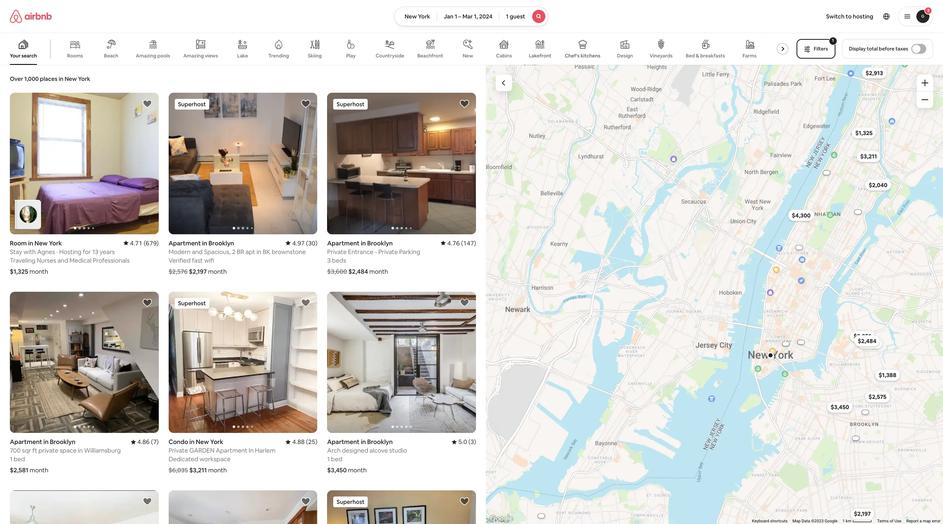 Task type: locate. For each thing, give the bounding box(es) containing it.
1 vertical spatial and
[[58, 256, 68, 264]]

1 horizontal spatial private
[[379, 248, 398, 256]]

in up the designed
[[361, 438, 366, 446]]

1 down switch
[[833, 38, 834, 43]]

1 horizontal spatial amazing
[[183, 52, 204, 59]]

add to wishlist: apartment in brooklyn image for 4.76
[[460, 99, 470, 109]]

zoom in image
[[922, 80, 929, 86]]

bed inside apartment in brooklyn arch designed alcove studio 1 bed $3,450 month
[[331, 455, 343, 463]]

apartment inside condo in new york prívate garden apartment in harlem dedicated workspace $6,035 $3,211 month
[[216, 447, 247, 455]]

$2,197 down fast
[[189, 268, 207, 275]]

spacious,
[[204, 248, 231, 256]]

in inside apartment in brooklyn arch designed alcove studio 1 bed $3,450 month
[[361, 438, 366, 446]]

4.71 (679)
[[130, 239, 159, 247]]

bk
[[263, 248, 271, 256]]

add to wishlist: room in new york image
[[142, 99, 152, 109]]

$2,913
[[866, 69, 884, 76]]

in for apartment in brooklyn modern and spacious, 2 br apt in bk brownstone verified fast wifi $2,576 $2,197 month
[[202, 239, 207, 247]]

$2,581 inside apartment in brooklyn 700 sqr ft private space in williamsburg 1 bed $2,581 month
[[10, 467, 28, 474]]

2 add to wishlist: apartment in new york image from the left
[[460, 497, 470, 507]]

$1,325 up $3,211 'button'
[[856, 129, 873, 136]]

in up private
[[43, 438, 49, 446]]

1 inside apartment in brooklyn 700 sqr ft private space in williamsburg 1 bed $2,581 month
[[10, 455, 12, 463]]

0 vertical spatial and
[[192, 248, 203, 256]]

zoom out image
[[922, 97, 929, 103]]

sqr
[[22, 447, 31, 455]]

map
[[923, 519, 932, 524]]

$2,197 inside apartment in brooklyn modern and spacious, 2 br apt in bk brownstone verified fast wifi $2,576 $2,197 month
[[189, 268, 207, 275]]

garden
[[190, 447, 215, 455]]

0 horizontal spatial $2,484
[[349, 268, 368, 275]]

$2,197
[[189, 268, 207, 275], [855, 510, 871, 518]]

1 horizontal spatial $2,484
[[858, 337, 877, 345]]

new inside group
[[463, 53, 473, 59]]

apartment inside apartment in brooklyn 700 sqr ft private space in williamsburg 1 bed $2,581 month
[[10, 438, 42, 446]]

group
[[0, 33, 801, 65], [10, 93, 159, 234], [169, 93, 318, 234], [327, 93, 476, 234], [10, 292, 159, 433], [169, 292, 318, 433], [327, 292, 476, 433], [10, 491, 159, 524], [169, 491, 318, 524], [327, 491, 476, 524]]

0 vertical spatial 3
[[928, 8, 930, 13]]

5.0 out of 5 average rating,  3 reviews image
[[452, 438, 476, 446]]

add to wishlist: apartment in new york image
[[301, 497, 311, 507], [460, 497, 470, 507]]

york up garden
[[210, 438, 223, 446]]

total
[[867, 46, 878, 52]]

jan 1 – mar 1, 2024
[[444, 13, 493, 20]]

keyboard shortcuts
[[753, 519, 788, 524]]

0 vertical spatial $2,197
[[189, 268, 207, 275]]

0 horizontal spatial bed
[[14, 455, 25, 463]]

month inside apartment in brooklyn modern and spacious, 2 br apt in bk brownstone verified fast wifi $2,576 $2,197 month
[[208, 268, 227, 275]]

$1,325
[[856, 129, 873, 136], [10, 268, 28, 275]]

tiny homes
[[775, 53, 801, 59]]

4.88 out of 5 average rating,  25 reviews image
[[286, 438, 318, 446]]

apartment
[[169, 239, 201, 247], [327, 239, 360, 247], [10, 438, 42, 446], [327, 438, 360, 446], [216, 447, 247, 455]]

0 vertical spatial $3,450
[[831, 404, 850, 411]]

trending
[[269, 53, 289, 59]]

1 horizontal spatial $1,325
[[856, 129, 873, 136]]

private right -
[[379, 248, 398, 256]]

map
[[793, 519, 801, 524]]

private up beds on the left of the page
[[327, 248, 347, 256]]

$3,211 down $1,325 button
[[861, 153, 878, 160]]

vineyards
[[650, 53, 673, 59]]

None search field
[[395, 7, 549, 26]]

0 horizontal spatial and
[[58, 256, 68, 264]]

3
[[928, 8, 930, 13], [327, 256, 331, 264]]

switch to hosting link
[[822, 8, 879, 25]]

2
[[232, 248, 236, 256]]

in inside condo in new york prívate garden apartment in harlem dedicated workspace $6,035 $3,211 month
[[190, 438, 195, 446]]

new left jan
[[405, 13, 417, 20]]

4.97 out of 5 average rating,  30 reviews image
[[286, 239, 318, 247]]

amazing left "views"
[[183, 52, 204, 59]]

month inside apartment in brooklyn arch designed alcove studio 1 bed $3,450 month
[[348, 467, 367, 474]]

0 horizontal spatial $2,581
[[10, 467, 28, 474]]

verified
[[169, 256, 191, 264]]

1 vertical spatial $2,581
[[10, 467, 28, 474]]

$1,388 button
[[876, 369, 901, 381]]

brooklyn for private
[[50, 438, 75, 446]]

month down ft
[[30, 467, 48, 474]]

$3,450
[[831, 404, 850, 411], [327, 467, 347, 474]]

apartment up arch
[[327, 438, 360, 446]]

$3,211 down dedicated at the left bottom of the page
[[189, 467, 207, 474]]

1 horizontal spatial 3
[[928, 8, 930, 13]]

keyboard
[[753, 519, 770, 524]]

$2,197 inside button
[[855, 510, 871, 518]]

york left jan
[[418, 13, 431, 20]]

amazing left pools at left
[[136, 53, 156, 59]]

1 horizontal spatial add to wishlist: apartment in new york image
[[460, 497, 470, 507]]

apartment in brooklyn modern and spacious, 2 br apt in bk brownstone verified fast wifi $2,576 $2,197 month
[[169, 239, 306, 275]]

$6,035
[[169, 467, 188, 474]]

$1,325 down traveling
[[10, 268, 28, 275]]

0 horizontal spatial $1,325
[[10, 268, 28, 275]]

new right the places
[[65, 75, 77, 83]]

brooklyn inside apartment in brooklyn arch designed alcove studio 1 bed $3,450 month
[[367, 438, 393, 446]]

lake
[[237, 53, 248, 59]]

in inside room in new york stay with agnes · hosting for 13 years traveling nurses and medical professionals $1,325 month
[[28, 239, 33, 247]]

brooklyn inside apartment in brooklyn 700 sqr ft private space in williamsburg 1 bed $2,581 month
[[50, 438, 75, 446]]

0 vertical spatial $2,484
[[349, 268, 368, 275]]

1 horizontal spatial $2,581
[[862, 339, 879, 347]]

brooklyn up -
[[367, 239, 393, 247]]

york
[[418, 13, 431, 20], [78, 75, 90, 83], [49, 239, 62, 247], [210, 438, 223, 446]]

report a map error
[[907, 519, 941, 524]]

skiing
[[308, 53, 322, 59]]

new up garden
[[196, 438, 209, 446]]

and down ·
[[58, 256, 68, 264]]

bed down arch
[[331, 455, 343, 463]]

condo
[[169, 438, 188, 446]]

0 horizontal spatial amazing
[[136, 53, 156, 59]]

rooms
[[67, 53, 83, 59]]

york up ·
[[49, 239, 62, 247]]

2 bed from the left
[[331, 455, 343, 463]]

traveling
[[10, 256, 35, 264]]

4.88
[[293, 438, 305, 446]]

1 down arch
[[327, 455, 330, 463]]

add to wishlist: apartment in brooklyn image
[[460, 99, 470, 109], [142, 298, 152, 308], [460, 298, 470, 308]]

3 inside dropdown button
[[928, 8, 930, 13]]

·
[[56, 248, 58, 256]]

in
[[59, 75, 63, 83], [28, 239, 33, 247], [202, 239, 207, 247], [361, 239, 366, 247], [257, 248, 262, 256], [43, 438, 49, 446], [190, 438, 195, 446], [361, 438, 366, 446], [78, 447, 83, 455]]

error
[[933, 519, 941, 524]]

1 vertical spatial $2,197
[[855, 510, 871, 518]]

in for apartment in brooklyn arch designed alcove studio 1 bed $3,450 month
[[361, 438, 366, 446]]

in up garden
[[190, 438, 195, 446]]

2024
[[479, 13, 493, 20]]

0 vertical spatial $3,211
[[861, 153, 878, 160]]

1 bed from the left
[[14, 455, 25, 463]]

4.88 (25)
[[293, 438, 318, 446]]

1 left the –
[[455, 13, 458, 20]]

search
[[21, 53, 37, 59]]

brownstone
[[272, 248, 306, 256]]

$2,576
[[169, 268, 188, 275]]

1 vertical spatial 3
[[327, 256, 331, 264]]

apartment for 700
[[10, 438, 42, 446]]

private
[[327, 248, 347, 256], [379, 248, 398, 256]]

1 horizontal spatial bed
[[331, 455, 343, 463]]

apartment inside apartment in brooklyn arch designed alcove studio 1 bed $3,450 month
[[327, 438, 360, 446]]

profile element
[[559, 0, 934, 33]]

4.71
[[130, 239, 142, 247]]

in up spacious,
[[202, 239, 207, 247]]

apartment up sqr
[[10, 438, 42, 446]]

new inside room in new york stay with agnes · hosting for 13 years traveling nurses and medical professionals $1,325 month
[[35, 239, 48, 247]]

apartment inside apartment in brooklyn modern and spacious, 2 br apt in bk brownstone verified fast wifi $2,576 $2,197 month
[[169, 239, 201, 247]]

fast
[[192, 256, 203, 264]]

brooklyn up space
[[50, 438, 75, 446]]

cabins
[[496, 53, 512, 59]]

0 vertical spatial $2,581
[[862, 339, 879, 347]]

1 private from the left
[[327, 248, 347, 256]]

1 horizontal spatial and
[[192, 248, 203, 256]]

$1,325 inside room in new york stay with agnes · hosting for 13 years traveling nurses and medical professionals $1,325 month
[[10, 268, 28, 275]]

0 vertical spatial $1,325
[[856, 129, 873, 136]]

1 vertical spatial $3,450
[[327, 467, 347, 474]]

apartment up modern
[[169, 239, 201, 247]]

bed & breakfasts
[[686, 53, 726, 59]]

in up with
[[28, 239, 33, 247]]

brooklyn inside apartment in brooklyn modern and spacious, 2 br apt in bk brownstone verified fast wifi $2,576 $2,197 month
[[209, 239, 234, 247]]

apartment up "workspace"
[[216, 447, 247, 455]]

&
[[696, 53, 700, 59]]

in for room in new york stay with agnes · hosting for 13 years traveling nurses and medical professionals $1,325 month
[[28, 239, 33, 247]]

1 vertical spatial $2,484
[[858, 337, 877, 345]]

month down the designed
[[348, 467, 367, 474]]

brooklyn for studio
[[367, 438, 393, 446]]

beach
[[104, 53, 118, 59]]

brooklyn up spacious,
[[209, 239, 234, 247]]

apartment for arch
[[327, 438, 360, 446]]

$2,913 button
[[862, 67, 887, 79]]

0 horizontal spatial add to wishlist: apartment in new york image
[[301, 497, 311, 507]]

1 vertical spatial $1,325
[[10, 268, 28, 275]]

$2,484 inside the apartment in brooklyn private entrance - private parking 3 beds $3,600 $2,484 month
[[349, 268, 368, 275]]

new left cabins
[[463, 53, 473, 59]]

month down nurses
[[29, 268, 48, 275]]

0 horizontal spatial private
[[327, 248, 347, 256]]

month down -
[[370, 268, 388, 275]]

hosting
[[59, 248, 81, 256]]

over
[[10, 75, 23, 83]]

5.0
[[459, 438, 467, 446]]

and up fast
[[192, 248, 203, 256]]

in left bk
[[257, 248, 262, 256]]

1 horizontal spatial $3,211
[[861, 153, 878, 160]]

(7)
[[151, 438, 159, 446]]

new
[[405, 13, 417, 20], [463, 53, 473, 59], [65, 75, 77, 83], [35, 239, 48, 247], [196, 438, 209, 446]]

0 horizontal spatial $2,197
[[189, 268, 207, 275]]

in right the places
[[59, 75, 63, 83]]

bed down 700
[[14, 455, 25, 463]]

$2,484 inside button
[[858, 337, 877, 345]]

google image
[[488, 514, 515, 524]]

month down "workspace"
[[208, 467, 227, 474]]

brooklyn
[[209, 239, 234, 247], [367, 239, 393, 247], [50, 438, 75, 446], [367, 438, 393, 446]]

1 vertical spatial $3,211
[[189, 467, 207, 474]]

brooklyn inside the apartment in brooklyn private entrance - private parking 3 beds $3,600 $2,484 month
[[367, 239, 393, 247]]

brooklyn for private
[[367, 239, 393, 247]]

1 left the km
[[843, 519, 845, 524]]

0 horizontal spatial 3
[[327, 256, 331, 264]]

1 down 700
[[10, 455, 12, 463]]

in up entrance
[[361, 239, 366, 247]]

professionals
[[93, 256, 130, 264]]

new inside 'button'
[[405, 13, 417, 20]]

in for apartment in brooklyn private entrance - private parking 3 beds $3,600 $2,484 month
[[361, 239, 366, 247]]

designed
[[342, 447, 369, 455]]

private
[[39, 447, 58, 455]]

apartment for modern
[[169, 239, 201, 247]]

guest
[[510, 13, 526, 20]]

and inside apartment in brooklyn modern and spacious, 2 br apt in bk brownstone verified fast wifi $2,576 $2,197 month
[[192, 248, 203, 256]]

brooklyn up alcove
[[367, 438, 393, 446]]

medical
[[70, 256, 91, 264]]

$2,197 up 1 km button
[[855, 510, 871, 518]]

$3,211 inside 'button'
[[861, 153, 878, 160]]

bed
[[686, 53, 695, 59]]

and
[[192, 248, 203, 256], [58, 256, 68, 264]]

of
[[890, 519, 894, 524]]

wifi
[[204, 256, 214, 264]]

4.97
[[293, 239, 305, 247]]

$2,581 button
[[858, 337, 883, 349]]

1
[[455, 13, 458, 20], [506, 13, 509, 20], [833, 38, 834, 43], [10, 455, 12, 463], [327, 455, 330, 463], [843, 519, 845, 524]]

1 horizontal spatial $2,197
[[855, 510, 871, 518]]

month down wifi
[[208, 268, 227, 275]]

0 horizontal spatial $3,450
[[327, 467, 347, 474]]

-
[[375, 248, 377, 256]]

play
[[347, 53, 356, 59]]

1 inside apartment in brooklyn arch designed alcove studio 1 bed $3,450 month
[[327, 455, 330, 463]]

apartment for private
[[327, 239, 360, 247]]

taxes
[[896, 46, 909, 52]]

new up agnes
[[35, 239, 48, 247]]

apartment up beds on the left of the page
[[327, 239, 360, 247]]

apartment inside the apartment in brooklyn private entrance - private parking 3 beds $3,600 $2,484 month
[[327, 239, 360, 247]]

in inside the apartment in brooklyn private entrance - private parking 3 beds $3,600 $2,484 month
[[361, 239, 366, 247]]

0 horizontal spatial $3,211
[[189, 467, 207, 474]]

google
[[825, 519, 838, 524]]

4.76 out of 5 average rating,  147 reviews image
[[441, 239, 476, 247]]

1 horizontal spatial $3,450
[[831, 404, 850, 411]]



Task type: describe. For each thing, give the bounding box(es) containing it.
1 add to wishlist: apartment in new york image from the left
[[301, 497, 311, 507]]

filters
[[814, 46, 829, 52]]

ft
[[32, 447, 37, 455]]

km
[[846, 519, 852, 524]]

arch
[[327, 447, 341, 455]]

report
[[907, 519, 919, 524]]

$1,325 inside $1,325 button
[[856, 129, 873, 136]]

display
[[850, 46, 866, 52]]

farms
[[743, 53, 757, 59]]

4.86 (7)
[[137, 438, 159, 446]]

(3)
[[469, 438, 476, 446]]

terms of use
[[878, 519, 902, 524]]

york inside room in new york stay with agnes · hosting for 13 years traveling nurses and medical professionals $1,325 month
[[49, 239, 62, 247]]

$3,450 inside apartment in brooklyn arch designed alcove studio 1 bed $3,450 month
[[327, 467, 347, 474]]

williamsburg
[[84, 447, 121, 455]]

for
[[83, 248, 91, 256]]

$2,051 button
[[851, 331, 875, 342]]

2 private from the left
[[379, 248, 398, 256]]

(679)
[[144, 239, 159, 247]]

tiny
[[775, 53, 784, 59]]

jan
[[444, 13, 454, 20]]

new york
[[405, 13, 431, 20]]

4.76 (147)
[[448, 239, 476, 247]]

workspace
[[200, 455, 231, 463]]

month inside condo in new york prívate garden apartment in harlem dedicated workspace $6,035 $3,211 month
[[208, 467, 227, 474]]

shortcuts
[[771, 519, 788, 524]]

breakfasts
[[701, 53, 726, 59]]

700
[[10, 447, 21, 455]]

with
[[23, 248, 36, 256]]

in for condo in new york prívate garden apartment in harlem dedicated workspace $6,035 $3,211 month
[[190, 438, 195, 446]]

$3,450 button
[[828, 401, 853, 413]]

©2023
[[812, 519, 824, 524]]

in right space
[[78, 447, 83, 455]]

chef's kitchens
[[565, 53, 601, 59]]

$2,197 button
[[851, 508, 875, 520]]

nurses
[[37, 256, 56, 264]]

amazing views
[[183, 52, 218, 59]]

add to wishlist: apartment in brooklyn image for 5.0
[[460, 298, 470, 308]]

4.71 out of 5 average rating,  679 reviews image
[[123, 239, 159, 247]]

beachfront
[[418, 53, 444, 59]]

keyboard shortcuts button
[[753, 519, 788, 524]]

add to wishlist: condo in new york image
[[301, 298, 311, 308]]

amazing for amazing views
[[183, 52, 204, 59]]

5.0 (3)
[[459, 438, 476, 446]]

1 km
[[843, 519, 853, 524]]

map data ©2023 google
[[793, 519, 838, 524]]

month inside room in new york stay with agnes · hosting for 13 years traveling nurses and medical professionals $1,325 month
[[29, 268, 48, 275]]

$2,575
[[869, 393, 887, 401]]

display total before taxes
[[850, 46, 909, 52]]

1,000
[[24, 75, 39, 83]]

month inside apartment in brooklyn 700 sqr ft private space in williamsburg 1 bed $2,581 month
[[30, 467, 48, 474]]

in for apartment in brooklyn 700 sqr ft private space in williamsburg 1 bed $2,581 month
[[43, 438, 49, 446]]

pools
[[158, 53, 170, 59]]

brooklyn for 2
[[209, 239, 234, 247]]

add to wishlist: room in brooklyn image
[[142, 497, 152, 507]]

room in new york stay with agnes · hosting for 13 years traveling nurses and medical professionals $1,325 month
[[10, 239, 130, 275]]

(25)
[[306, 438, 318, 446]]

countryside
[[376, 53, 405, 59]]

switch
[[827, 13, 845, 20]]

1 left guest
[[506, 13, 509, 20]]

and inside room in new york stay with agnes · hosting for 13 years traveling nurses and medical professionals $1,325 month
[[58, 256, 68, 264]]

dedicated
[[169, 455, 198, 463]]

your
[[10, 53, 20, 59]]

google map
showing 24 stays. region
[[486, 61, 944, 524]]

condo in new york prívate garden apartment in harlem dedicated workspace $6,035 $3,211 month
[[169, 438, 276, 474]]

bed inside apartment in brooklyn 700 sqr ft private space in williamsburg 1 bed $2,581 month
[[14, 455, 25, 463]]

add to wishlist: apartment in brooklyn image for 4.86
[[142, 298, 152, 308]]

prívate
[[169, 447, 188, 455]]

3 button
[[899, 7, 934, 26]]

in
[[249, 447, 254, 455]]

york inside "new york" 'button'
[[418, 13, 431, 20]]

york down rooms
[[78, 75, 90, 83]]

lakefront
[[529, 53, 552, 59]]

new inside condo in new york prívate garden apartment in harlem dedicated workspace $6,035 $3,211 month
[[196, 438, 209, 446]]

over 1,000 places in new york
[[10, 75, 90, 83]]

none search field containing new york
[[395, 7, 549, 26]]

switch to hosting
[[827, 13, 874, 20]]

before
[[880, 46, 895, 52]]

br
[[237, 248, 244, 256]]

group containing amazing views
[[0, 33, 801, 65]]

parking
[[400, 248, 420, 256]]

3 inside the apartment in brooklyn private entrance - private parking 3 beds $3,600 $2,484 month
[[327, 256, 331, 264]]

4.76
[[448, 239, 460, 247]]

york inside condo in new york prívate garden apartment in harlem dedicated workspace $6,035 $3,211 month
[[210, 438, 223, 446]]

amazing for amazing pools
[[136, 53, 156, 59]]

mar
[[463, 13, 473, 20]]

data
[[802, 519, 811, 524]]

4.86 out of 5 average rating,  7 reviews image
[[131, 438, 159, 446]]

to
[[846, 13, 852, 20]]

(147)
[[461, 239, 476, 247]]

your search
[[10, 53, 37, 59]]

13
[[92, 248, 98, 256]]

space
[[60, 447, 77, 455]]

$3,211 inside condo in new york prívate garden apartment in harlem dedicated workspace $6,035 $3,211 month
[[189, 467, 207, 474]]

display total before taxes button
[[843, 39, 934, 59]]

$2,051
[[854, 333, 872, 340]]

harlem
[[255, 447, 276, 455]]

terms of use link
[[878, 519, 902, 524]]

4.86
[[137, 438, 150, 446]]

$4,300
[[792, 212, 811, 219]]

month inside the apartment in brooklyn private entrance - private parking 3 beds $3,600 $2,484 month
[[370, 268, 388, 275]]

amazing pools
[[136, 53, 170, 59]]

$1,325 button
[[852, 127, 877, 139]]

$3,450 inside button
[[831, 404, 850, 411]]

entrance
[[348, 248, 374, 256]]

kitchens
[[581, 53, 601, 59]]

$2,581 inside button
[[862, 339, 879, 347]]

add to wishlist: apartment in brooklyn image
[[301, 99, 311, 109]]

a
[[920, 519, 922, 524]]



Task type: vqa. For each thing, say whether or not it's contained in the screenshot.


